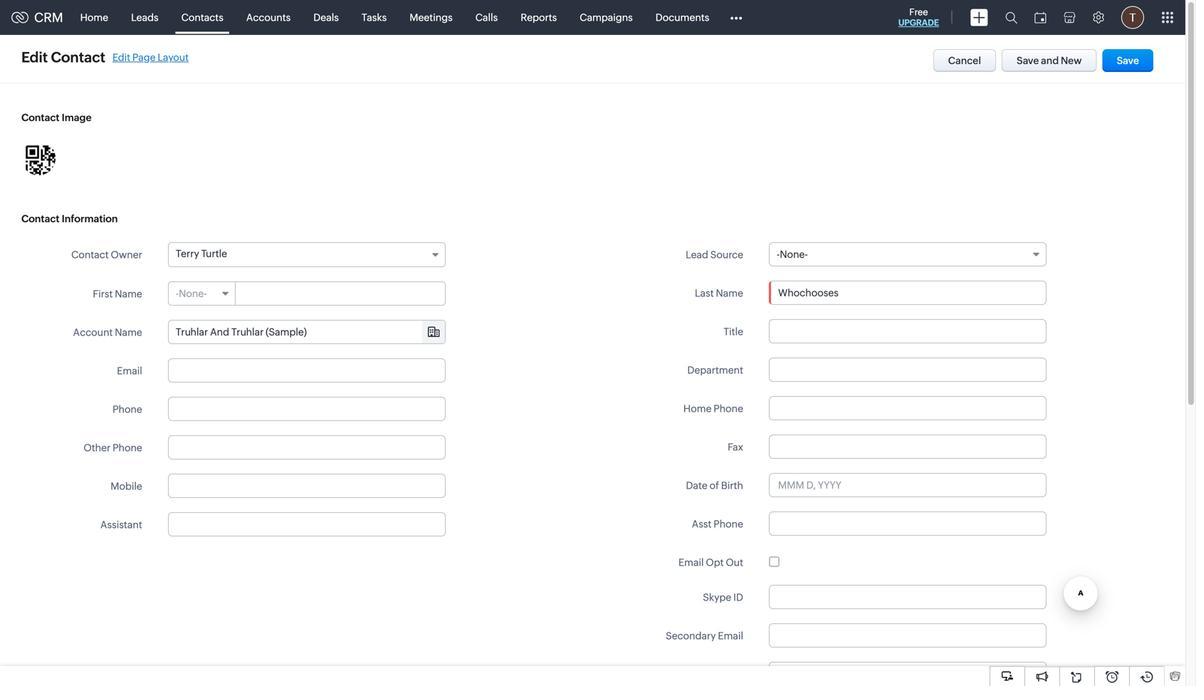 Task type: locate. For each thing, give the bounding box(es) containing it.
id
[[734, 592, 744, 603]]

contact information
[[21, 213, 118, 224]]

name right first
[[115, 288, 142, 300]]

last name
[[695, 287, 744, 299]]

contact down the information
[[71, 249, 109, 260]]

phone for other phone
[[113, 442, 142, 453]]

documents
[[656, 12, 710, 23]]

terry
[[176, 248, 199, 259]]

edit
[[21, 49, 48, 66], [113, 52, 130, 63]]

home
[[80, 12, 108, 23], [684, 403, 712, 414]]

secondary
[[666, 630, 716, 642]]

name for first name
[[115, 288, 142, 300]]

0 horizontal spatial -none-
[[176, 288, 207, 299]]

1 vertical spatial home
[[684, 403, 712, 414]]

free upgrade
[[899, 7, 940, 27]]

fax
[[728, 441, 744, 453]]

-None- field
[[769, 242, 1047, 266], [169, 282, 236, 305]]

image image
[[21, 141, 56, 175]]

1 horizontal spatial -none- field
[[769, 242, 1047, 266]]

none-
[[780, 249, 808, 260], [179, 288, 207, 299]]

new
[[1062, 55, 1083, 66]]

assistant
[[100, 519, 142, 530]]

home up edit contact edit page layout
[[80, 12, 108, 23]]

contact left the information
[[21, 213, 60, 224]]

contact owner
[[71, 249, 142, 260]]

secondary email
[[666, 630, 744, 642]]

first
[[93, 288, 113, 300]]

edit down crm link
[[21, 49, 48, 66]]

cancel button
[[934, 49, 997, 72]]

phone for asst phone
[[714, 518, 744, 530]]

terry turtle
[[176, 248, 227, 259]]

name right account
[[115, 327, 142, 338]]

- down terry
[[176, 288, 179, 299]]

opt
[[706, 557, 724, 568]]

email
[[117, 365, 142, 377], [679, 557, 704, 568], [718, 630, 744, 642]]

2 horizontal spatial email
[[718, 630, 744, 642]]

contact for contact owner
[[71, 249, 109, 260]]

0 vertical spatial email
[[117, 365, 142, 377]]

name for last name
[[716, 287, 744, 299]]

lead
[[686, 249, 709, 260]]

email for email
[[117, 365, 142, 377]]

1 horizontal spatial email
[[679, 557, 704, 568]]

create menu image
[[971, 9, 989, 26]]

2 vertical spatial email
[[718, 630, 744, 642]]

0 vertical spatial home
[[80, 12, 108, 23]]

1 vertical spatial none-
[[179, 288, 207, 299]]

0 horizontal spatial save
[[1017, 55, 1040, 66]]

create menu element
[[962, 0, 997, 35]]

1 horizontal spatial -none-
[[777, 249, 808, 260]]

name right the last
[[716, 287, 744, 299]]

save down the "profile" element
[[1118, 55, 1140, 66]]

home down department
[[684, 403, 712, 414]]

1 vertical spatial -none- field
[[169, 282, 236, 305]]

None text field
[[769, 281, 1047, 305], [236, 282, 445, 305], [769, 319, 1047, 343], [769, 358, 1047, 382], [168, 397, 446, 421], [769, 435, 1047, 459], [168, 474, 446, 498], [168, 512, 446, 536], [769, 585, 1047, 609], [769, 281, 1047, 305], [236, 282, 445, 305], [769, 319, 1047, 343], [769, 358, 1047, 382], [168, 397, 446, 421], [769, 435, 1047, 459], [168, 474, 446, 498], [168, 512, 446, 536], [769, 585, 1047, 609]]

none- right source at the top right of page
[[780, 249, 808, 260]]

0 vertical spatial -none- field
[[769, 242, 1047, 266]]

-
[[777, 249, 780, 260], [176, 288, 179, 299]]

search element
[[997, 0, 1027, 35]]

email left the opt
[[679, 557, 704, 568]]

phone up fax
[[714, 403, 744, 414]]

skype id
[[703, 592, 744, 603]]

phone for home phone
[[714, 403, 744, 414]]

- right source at the top right of page
[[777, 249, 780, 260]]

edit contact edit page layout
[[21, 49, 189, 66]]

none- down terry
[[179, 288, 207, 299]]

email down skype id on the bottom right of the page
[[718, 630, 744, 642]]

of
[[710, 480, 720, 491]]

deals link
[[302, 0, 350, 35]]

campaigns link
[[569, 0, 645, 35]]

phone right other
[[113, 442, 142, 453]]

save
[[1017, 55, 1040, 66], [1118, 55, 1140, 66]]

1 horizontal spatial -
[[777, 249, 780, 260]]

phone up "other phone"
[[113, 404, 142, 415]]

0 horizontal spatial none-
[[179, 288, 207, 299]]

0 horizontal spatial home
[[80, 12, 108, 23]]

phone right asst
[[714, 518, 744, 530]]

name
[[716, 287, 744, 299], [115, 288, 142, 300], [115, 327, 142, 338]]

layout
[[158, 52, 189, 63]]

0 vertical spatial -
[[777, 249, 780, 260]]

save and new
[[1017, 55, 1083, 66]]

Other Modules field
[[721, 6, 752, 29]]

save for save
[[1118, 55, 1140, 66]]

information
[[62, 213, 118, 224]]

1 vertical spatial email
[[679, 557, 704, 568]]

edit left page
[[113, 52, 130, 63]]

None text field
[[169, 321, 445, 343], [168, 358, 446, 383], [769, 396, 1047, 420], [168, 435, 446, 460], [769, 512, 1047, 536], [769, 623, 1047, 648], [789, 663, 1047, 685], [169, 321, 445, 343], [168, 358, 446, 383], [769, 396, 1047, 420], [168, 435, 446, 460], [769, 512, 1047, 536], [769, 623, 1047, 648], [789, 663, 1047, 685]]

1 horizontal spatial edit
[[113, 52, 130, 63]]

edit inside edit contact edit page layout
[[113, 52, 130, 63]]

1 horizontal spatial save
[[1118, 55, 1140, 66]]

cancel
[[949, 55, 982, 66]]

email down "account name"
[[117, 365, 142, 377]]

0 vertical spatial none-
[[780, 249, 808, 260]]

1 vertical spatial -
[[176, 288, 179, 299]]

contact left image
[[21, 112, 60, 123]]

name for account name
[[115, 327, 142, 338]]

asst
[[692, 518, 712, 530]]

-none- down terry
[[176, 288, 207, 299]]

last
[[695, 287, 714, 299]]

1 save from the left
[[1017, 55, 1040, 66]]

upgrade
[[899, 18, 940, 27]]

birth
[[722, 480, 744, 491]]

save inside button
[[1118, 55, 1140, 66]]

logo image
[[11, 12, 28, 23]]

None field
[[169, 321, 445, 343]]

-none- right source at the top right of page
[[777, 249, 808, 260]]

1 horizontal spatial home
[[684, 403, 712, 414]]

free
[[910, 7, 929, 17]]

0 horizontal spatial email
[[117, 365, 142, 377]]

none- for -none- field to the left
[[179, 288, 207, 299]]

profile image
[[1122, 6, 1145, 29]]

save inside "button"
[[1017, 55, 1040, 66]]

-none-
[[777, 249, 808, 260], [176, 288, 207, 299]]

1 horizontal spatial none-
[[780, 249, 808, 260]]

calendar image
[[1035, 12, 1047, 23]]

contact
[[51, 49, 105, 66], [21, 112, 60, 123], [21, 213, 60, 224], [71, 249, 109, 260]]

email for email opt out
[[679, 557, 704, 568]]

save left the and
[[1017, 55, 1040, 66]]

2 save from the left
[[1118, 55, 1140, 66]]

phone
[[714, 403, 744, 414], [113, 404, 142, 415], [113, 442, 142, 453], [714, 518, 744, 530]]



Task type: vqa. For each thing, say whether or not it's contained in the screenshot.
the Record Action in the top left of the page
no



Task type: describe. For each thing, give the bounding box(es) containing it.
home link
[[69, 0, 120, 35]]

calls
[[476, 12, 498, 23]]

date of birth
[[686, 480, 744, 491]]

crm link
[[11, 10, 63, 25]]

and
[[1042, 55, 1060, 66]]

account name
[[73, 327, 142, 338]]

profile element
[[1114, 0, 1153, 35]]

home for home phone
[[684, 403, 712, 414]]

contacts
[[181, 12, 224, 23]]

image
[[62, 112, 92, 123]]

leads link
[[120, 0, 170, 35]]

search image
[[1006, 11, 1018, 24]]

contact for contact image
[[21, 112, 60, 123]]

page
[[132, 52, 156, 63]]

tasks link
[[350, 0, 398, 35]]

first name
[[93, 288, 142, 300]]

source
[[711, 249, 744, 260]]

asst phone
[[692, 518, 744, 530]]

0 horizontal spatial -
[[176, 288, 179, 299]]

other
[[84, 442, 111, 453]]

contacts link
[[170, 0, 235, 35]]

home for home
[[80, 12, 108, 23]]

save for save and new
[[1017, 55, 1040, 66]]

0 horizontal spatial -none- field
[[169, 282, 236, 305]]

home phone
[[684, 403, 744, 414]]

save button
[[1103, 49, 1154, 72]]

meetings link
[[398, 0, 464, 35]]

contact for contact information
[[21, 213, 60, 224]]

contact down home link
[[51, 49, 105, 66]]

account
[[73, 327, 113, 338]]

accounts link
[[235, 0, 302, 35]]

0 horizontal spatial edit
[[21, 49, 48, 66]]

edit page layout link
[[113, 52, 189, 63]]

other phone
[[84, 442, 142, 453]]

owner
[[111, 249, 142, 260]]

1 vertical spatial -none-
[[176, 288, 207, 299]]

title
[[724, 326, 744, 337]]

skype
[[703, 592, 732, 603]]

documents link
[[645, 0, 721, 35]]

mobile
[[111, 481, 142, 492]]

reports
[[521, 12, 557, 23]]

email opt out
[[679, 557, 744, 568]]

crm
[[34, 10, 63, 25]]

lead source
[[686, 249, 744, 260]]

MMM D, YYYY text field
[[769, 473, 1047, 497]]

reports link
[[510, 0, 569, 35]]

tasks
[[362, 12, 387, 23]]

save and new button
[[1002, 49, 1098, 72]]

leads
[[131, 12, 159, 23]]

out
[[726, 557, 744, 568]]

date
[[686, 480, 708, 491]]

accounts
[[246, 12, 291, 23]]

campaigns
[[580, 12, 633, 23]]

department
[[688, 364, 744, 376]]

meetings
[[410, 12, 453, 23]]

deals
[[314, 12, 339, 23]]

calls link
[[464, 0, 510, 35]]

contact image
[[21, 112, 92, 123]]

none- for rightmost -none- field
[[780, 249, 808, 260]]

turtle
[[201, 248, 227, 259]]

0 vertical spatial -none-
[[777, 249, 808, 260]]



